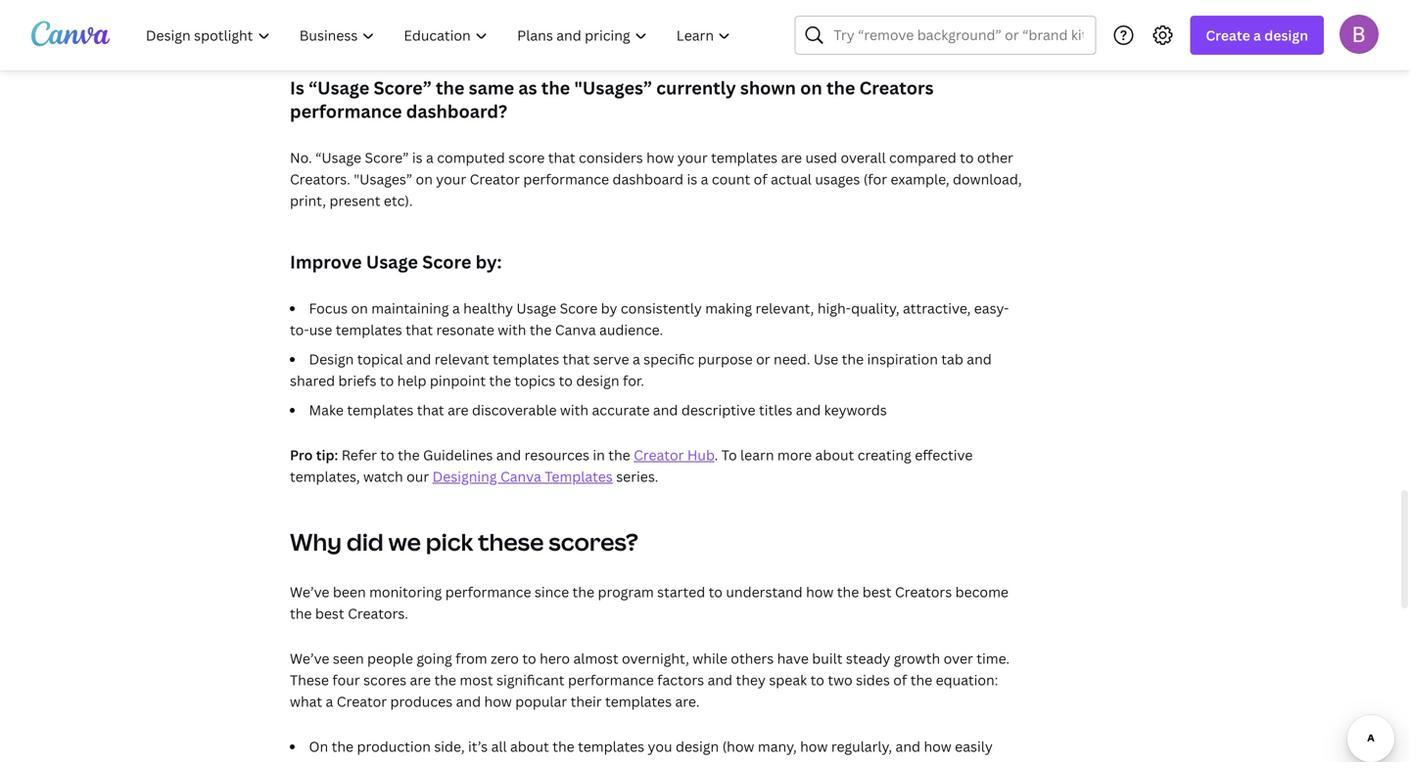 Task type: describe. For each thing, give the bounding box(es) containing it.
that inside design topical and relevant templates that serve a specific purpose or need. use the inspiration tab and shared briefs to help pinpoint the topics to design for.
[[563, 350, 590, 369]]

understand
[[726, 583, 803, 602]]

started
[[657, 583, 705, 602]]

0 horizontal spatial best
[[315, 605, 344, 623]]

0 horizontal spatial canva
[[500, 468, 541, 486]]

pinpoint
[[430, 372, 486, 390]]

hub
[[687, 446, 715, 465]]

considers
[[579, 148, 643, 167]]

design inside dropdown button
[[1265, 26, 1308, 45]]

creator hub link
[[634, 446, 715, 465]]

factors
[[657, 671, 704, 690]]

a inside focus on maintaining a healthy usage score by consistently making relevant, high-quality, attractive, easy- to-use templates that resonate with the canva audience.
[[452, 299, 460, 318]]

on inside focus on maintaining a healthy usage score by consistently making relevant, high-quality, attractive, easy- to-use templates that resonate with the canva audience.
[[351, 299, 368, 318]]

descriptive
[[681, 401, 756, 420]]

"usages" inside no. "usage score" is a computed score that considers how your templates are used overall compared to other creators. "usages" on your creator performance dashboard is a count of actual usages (for example, download, print, present etc).
[[354, 170, 412, 189]]

side,
[[434, 738, 465, 757]]

and down while
[[708, 671, 733, 690]]

four
[[332, 671, 360, 690]]

pro
[[290, 446, 313, 465]]

and down 'most'
[[456, 693, 481, 711]]

currently
[[656, 76, 736, 100]]

and right accurate
[[653, 401, 678, 420]]

and right the tab on the top right of the page
[[967, 350, 992, 369]]

creator inside no. "usage score" is a computed score that considers how your templates are used overall compared to other creators. "usages" on your creator performance dashboard is a count of actual usages (for example, download, print, present etc).
[[470, 170, 520, 189]]

to left 'two'
[[810, 671, 825, 690]]

score" for is
[[365, 148, 409, 167]]

how left "easily"
[[924, 738, 952, 757]]

a inside dropdown button
[[1254, 26, 1261, 45]]

. to learn more about creating effective templates, watch our
[[290, 446, 973, 486]]

1 vertical spatial creator
[[634, 446, 684, 465]]

series.
[[616, 468, 658, 486]]

on
[[309, 738, 328, 757]]

"usages" inside is "usage score" the same as the "usages" currently shown on the creators performance dashboard?
[[574, 76, 652, 100]]

1 horizontal spatial best
[[863, 583, 892, 602]]

are.
[[675, 693, 700, 711]]

been
[[333, 583, 366, 602]]

top level navigation element
[[133, 16, 748, 55]]

to
[[722, 446, 737, 465]]

creators. inside we've been monitoring performance since the program started to understand how the best creators become the best creators.
[[348, 605, 408, 623]]

quality,
[[851, 299, 900, 318]]

print,
[[290, 191, 326, 210]]

or
[[756, 350, 770, 369]]

overnight,
[[622, 650, 689, 668]]

example,
[[891, 170, 950, 189]]

why
[[290, 526, 342, 558]]

we've been monitoring performance since the program started to understand how the best creators become the best creators.
[[290, 583, 1009, 623]]

score inside focus on maintaining a healthy usage score by consistently making relevant, high-quality, attractive, easy- to-use templates that resonate with the canva audience.
[[560, 299, 598, 318]]

templates
[[545, 468, 613, 486]]

monitoring
[[369, 583, 442, 602]]

that down help
[[417, 401, 444, 420]]

by:
[[476, 250, 502, 274]]

the down the growth
[[911, 671, 933, 690]]

performance inside no. "usage score" is a computed score that considers how your templates are used overall compared to other creators. "usages" on your creator performance dashboard is a count of actual usages (for example, download, print, present etc).
[[523, 170, 609, 189]]

our
[[407, 468, 429, 486]]

these
[[478, 526, 544, 558]]

significant
[[497, 671, 565, 690]]

built
[[812, 650, 843, 668]]

serve
[[593, 350, 629, 369]]

why did we pick these scores?
[[290, 526, 638, 558]]

make
[[309, 401, 344, 420]]

by
[[601, 299, 617, 318]]

have
[[777, 650, 809, 668]]

that inside focus on maintaining a healthy usage score by consistently making relevant, high-quality, attractive, easy- to-use templates that resonate with the canva audience.
[[406, 321, 433, 339]]

download,
[[953, 170, 1022, 189]]

create a design button
[[1190, 16, 1324, 55]]

help
[[397, 372, 426, 390]]

shown
[[740, 76, 796, 100]]

design inside the on the production side, it's all about the templates you design (how many, how regularly, and how easily they go through review).
[[676, 738, 719, 757]]

the up these
[[290, 605, 312, 623]]

focus on maintaining a healthy usage score by consistently making relevant, high-quality, attractive, easy- to-use templates that resonate with the canva audience.
[[290, 299, 1009, 339]]

growth
[[894, 650, 940, 668]]

a left computed
[[426, 148, 434, 167]]

specific
[[644, 350, 695, 369]]

scores
[[363, 671, 407, 690]]

to up watch
[[380, 446, 394, 465]]

designing canva templates series.
[[432, 468, 658, 486]]

how inside no. "usage score" is a computed score that considers how your templates are used overall compared to other creators. "usages" on your creator performance dashboard is a count of actual usages (for example, download, print, present etc).
[[646, 148, 674, 167]]

usages
[[815, 170, 860, 189]]

etc).
[[384, 191, 413, 210]]

from
[[456, 650, 487, 668]]

is
[[290, 76, 304, 100]]

guidelines
[[423, 446, 493, 465]]

templates inside no. "usage score" is a computed score that considers how your templates are used overall compared to other creators. "usages" on your creator performance dashboard is a count of actual usages (for example, download, print, present etc).
[[711, 148, 778, 167]]

most
[[460, 671, 493, 690]]

zero
[[491, 650, 519, 668]]

a inside design topical and relevant templates that serve a specific purpose or need. use the inspiration tab and shared briefs to help pinpoint the topics to design for.
[[633, 350, 640, 369]]

consistently
[[621, 299, 702, 318]]

topical
[[357, 350, 403, 369]]

tab
[[941, 350, 964, 369]]

the inside focus on maintaining a healthy usage score by consistently making relevant, high-quality, attractive, easy- to-use templates that resonate with the canva audience.
[[530, 321, 552, 339]]

refer
[[342, 446, 377, 465]]

review).
[[398, 759, 450, 763]]

improve
[[290, 250, 362, 274]]

use
[[814, 350, 839, 369]]

their
[[571, 693, 602, 711]]

attractive,
[[903, 299, 971, 318]]

while
[[693, 650, 728, 668]]

"usage for is
[[309, 76, 369, 100]]

all
[[491, 738, 507, 757]]

templates inside design topical and relevant templates that serve a specific purpose or need. use the inspiration tab and shared briefs to help pinpoint the topics to design for.
[[493, 350, 559, 369]]

watch
[[363, 468, 403, 486]]

easily
[[955, 738, 993, 757]]

of inside we've seen people going from zero to hero almost overnight, while others have built steady growth over time. these four scores are the most significant performance factors and they speak to two sides of the equation: what a creator produces and how popular their templates are.
[[893, 671, 907, 690]]

keywords
[[824, 401, 887, 420]]

dashboard?
[[406, 99, 507, 123]]

regularly,
[[831, 738, 892, 757]]

more
[[778, 446, 812, 465]]

about inside . to learn more about creating effective templates, watch our
[[815, 446, 854, 465]]

no.
[[290, 148, 312, 167]]

bob builder image
[[1340, 14, 1379, 54]]

creators. inside no. "usage score" is a computed score that considers how your templates are used overall compared to other creators. "usages" on your creator performance dashboard is a count of actual usages (for example, download, print, present etc).
[[290, 170, 350, 189]]

the up discoverable
[[489, 372, 511, 390]]

1 vertical spatial is
[[687, 170, 697, 189]]

and right titles
[[796, 401, 821, 420]]

design topical and relevant templates that serve a specific purpose or need. use the inspiration tab and shared briefs to help pinpoint the topics to design for.
[[290, 350, 992, 390]]

equation:
[[936, 671, 998, 690]]

on inside is "usage score" the same as the "usages" currently shown on the creators performance dashboard?
[[800, 76, 822, 100]]

the right use
[[842, 350, 864, 369]]

others
[[731, 650, 774, 668]]

compared
[[889, 148, 957, 167]]

effective
[[915, 446, 973, 465]]

they inside the on the production side, it's all about the templates you design (how many, how regularly, and how easily they go through review).
[[290, 759, 320, 763]]

many,
[[758, 738, 797, 757]]



Task type: vqa. For each thing, say whether or not it's contained in the screenshot.
"Start"
no



Task type: locate. For each thing, give the bounding box(es) containing it.
score"
[[374, 76, 432, 100], [365, 148, 409, 167]]

are up produces
[[410, 671, 431, 690]]

2 horizontal spatial on
[[800, 76, 822, 100]]

about right more
[[815, 446, 854, 465]]

creators inside we've been monitoring performance since the program started to understand how the best creators become the best creators.
[[895, 583, 952, 602]]

templates up the 'topical'
[[336, 321, 402, 339]]

0 vertical spatial usage
[[366, 250, 418, 274]]

to inside we've been monitoring performance since the program started to understand how the best creators become the best creators.
[[709, 583, 723, 602]]

0 vertical spatial on
[[800, 76, 822, 100]]

we
[[388, 526, 421, 558]]

is left count
[[687, 170, 697, 189]]

best down the been
[[315, 605, 344, 623]]

learn
[[740, 446, 774, 465]]

with
[[498, 321, 526, 339], [560, 401, 589, 420]]

1 vertical spatial on
[[416, 170, 433, 189]]

1 vertical spatial usage
[[517, 299, 556, 318]]

2 vertical spatial creator
[[337, 693, 387, 711]]

are down pinpoint
[[448, 401, 469, 420]]

creators. up print,
[[290, 170, 350, 189]]

that right score
[[548, 148, 575, 167]]

are inside we've seen people going from zero to hero almost overnight, while others have built steady growth over time. these four scores are the most significant performance factors and they speak to two sides of the equation: what a creator produces and how popular their templates are.
[[410, 671, 431, 690]]

1 we've from the top
[[290, 583, 330, 602]]

a left count
[[701, 170, 708, 189]]

create a design
[[1206, 26, 1308, 45]]

1 vertical spatial about
[[510, 738, 549, 757]]

0 vertical spatial canva
[[555, 321, 596, 339]]

and inside the on the production side, it's all about the templates you design (how many, how regularly, and how easily they go through review).
[[896, 738, 921, 757]]

production
[[357, 738, 431, 757]]

performance down score
[[523, 170, 609, 189]]

and up help
[[406, 350, 431, 369]]

with inside focus on maintaining a healthy usage score by consistently making relevant, high-quality, attractive, easy- to-use templates that resonate with the canva audience.
[[498, 321, 526, 339]]

creator
[[470, 170, 520, 189], [634, 446, 684, 465], [337, 693, 387, 711]]

of right the sides
[[893, 671, 907, 690]]

the down "popular"
[[553, 738, 575, 757]]

is up etc).
[[412, 148, 423, 167]]

to right topics
[[559, 372, 573, 390]]

on right shown
[[800, 76, 822, 100]]

1 vertical spatial creators
[[895, 583, 952, 602]]

to inside no. "usage score" is a computed score that considers how your templates are used overall compared to other creators. "usages" on your creator performance dashboard is a count of actual usages (for example, download, print, present etc).
[[960, 148, 974, 167]]

1 horizontal spatial of
[[893, 671, 907, 690]]

usage up the maintaining
[[366, 250, 418, 274]]

0 vertical spatial creators.
[[290, 170, 350, 189]]

usage right healthy
[[517, 299, 556, 318]]

we've up these
[[290, 650, 330, 668]]

on inside no. "usage score" is a computed score that considers how your templates are used overall compared to other creators. "usages" on your creator performance dashboard is a count of actual usages (for example, download, print, present etc).
[[416, 170, 433, 189]]

1 horizontal spatial score
[[560, 299, 598, 318]]

about inside the on the production side, it's all about the templates you design (how many, how regularly, and how easily they go through review).
[[510, 738, 549, 757]]

0 vertical spatial we've
[[290, 583, 330, 602]]

maintaining
[[371, 299, 449, 318]]

no. "usage score" is a computed score that considers how your templates are used overall compared to other creators. "usages" on your creator performance dashboard is a count of actual usages (for example, download, print, present etc).
[[290, 148, 1022, 210]]

0 horizontal spatial on
[[351, 299, 368, 318]]

create
[[1206, 26, 1250, 45]]

to-
[[290, 321, 309, 339]]

we've for we've seen people going from zero to hero almost overnight, while others have built steady growth over time. these four scores are the most significant performance factors and they speak to two sides of the equation: what a creator produces and how popular their templates are.
[[290, 650, 330, 668]]

templates
[[711, 148, 778, 167], [336, 321, 402, 339], [493, 350, 559, 369], [347, 401, 414, 420], [605, 693, 672, 711], [578, 738, 645, 757]]

templates down briefs
[[347, 401, 414, 420]]

usage
[[366, 250, 418, 274], [517, 299, 556, 318]]

design
[[309, 350, 354, 369]]

how inside we've been monitoring performance since the program started to understand how the best creators become the best creators.
[[806, 583, 834, 602]]

on the production side, it's all about the templates you design (how many, how regularly, and how easily they go through review).
[[290, 738, 993, 763]]

2 we've from the top
[[290, 650, 330, 668]]

0 vertical spatial your
[[678, 148, 708, 167]]

creators up compared
[[860, 76, 934, 100]]

and up designing canva templates link
[[496, 446, 521, 465]]

.
[[715, 446, 718, 465]]

0 horizontal spatial are
[[410, 671, 431, 690]]

1 horizontal spatial creator
[[470, 170, 520, 189]]

making
[[705, 299, 752, 318]]

0 horizontal spatial is
[[412, 148, 423, 167]]

how inside we've seen people going from zero to hero almost overnight, while others have built steady growth over time. these four scores are the most significant performance factors and they speak to two sides of the equation: what a creator produces and how popular their templates are.
[[484, 693, 512, 711]]

0 vertical spatial creator
[[470, 170, 520, 189]]

to
[[960, 148, 974, 167], [380, 372, 394, 390], [559, 372, 573, 390], [380, 446, 394, 465], [709, 583, 723, 602], [522, 650, 536, 668], [810, 671, 825, 690]]

you
[[648, 738, 672, 757]]

score
[[509, 148, 545, 167]]

creators inside is "usage score" the same as the "usages" currently shown on the creators performance dashboard?
[[860, 76, 934, 100]]

canva down pro tip: refer to the guidelines and resources in the creator hub
[[500, 468, 541, 486]]

1 horizontal spatial "usages"
[[574, 76, 652, 100]]

how down 'most'
[[484, 693, 512, 711]]

0 horizontal spatial with
[[498, 321, 526, 339]]

score left by
[[560, 299, 598, 318]]

popular
[[515, 693, 567, 711]]

go
[[323, 759, 339, 763]]

design inside design topical and relevant templates that serve a specific purpose or need. use the inspiration tab and shared briefs to help pinpoint the topics to design for.
[[576, 372, 619, 390]]

on right focus
[[351, 299, 368, 318]]

the up go
[[332, 738, 354, 757]]

"usage inside no. "usage score" is a computed score that considers how your templates are used overall compared to other creators. "usages" on your creator performance dashboard is a count of actual usages (for example, download, print, present etc).
[[315, 148, 361, 167]]

"usage right no.
[[315, 148, 361, 167]]

creator down four on the left bottom of page
[[337, 693, 387, 711]]

2 horizontal spatial creator
[[634, 446, 684, 465]]

templates up topics
[[493, 350, 559, 369]]

"usages" up etc).
[[354, 170, 412, 189]]

0 horizontal spatial about
[[510, 738, 549, 757]]

that down the maintaining
[[406, 321, 433, 339]]

designing
[[432, 468, 497, 486]]

templates inside we've seen people going from zero to hero almost overnight, while others have built steady growth over time. these four scores are the most significant performance factors and they speak to two sides of the equation: what a creator produces and how popular their templates are.
[[605, 693, 672, 711]]

purpose
[[698, 350, 753, 369]]

0 horizontal spatial usage
[[366, 250, 418, 274]]

canva
[[555, 321, 596, 339], [500, 468, 541, 486]]

1 vertical spatial "usages"
[[354, 170, 412, 189]]

2 vertical spatial are
[[410, 671, 431, 690]]

did
[[347, 526, 384, 558]]

scores?
[[549, 526, 638, 558]]

0 vertical spatial design
[[1265, 26, 1308, 45]]

Try "remove background" or "brand kit" search field
[[834, 17, 1084, 54]]

1 horizontal spatial with
[[560, 401, 589, 420]]

resources
[[525, 446, 590, 465]]

usage inside focus on maintaining a healthy usage score by consistently making relevant, high-quality, attractive, easy- to-use templates that resonate with the canva audience.
[[517, 299, 556, 318]]

templates inside focus on maintaining a healthy usage score by consistently making relevant, high-quality, attractive, easy- to-use templates that resonate with the canva audience.
[[336, 321, 402, 339]]

performance inside is "usage score" the same as the "usages" currently shown on the creators performance dashboard?
[[290, 99, 402, 123]]

need.
[[774, 350, 810, 369]]

make templates that are discoverable with accurate and descriptive titles and keywords
[[309, 401, 887, 420]]

the right since at the bottom left
[[572, 583, 594, 602]]

a up for.
[[633, 350, 640, 369]]

1 vertical spatial best
[[315, 605, 344, 623]]

"usage inside is "usage score" the same as the "usages" currently shown on the creators performance dashboard?
[[309, 76, 369, 100]]

"usages"
[[574, 76, 652, 100], [354, 170, 412, 189]]

count
[[712, 170, 750, 189]]

a right what on the left bottom of page
[[326, 693, 333, 711]]

performance up no.
[[290, 99, 402, 123]]

about right all
[[510, 738, 549, 757]]

(how
[[722, 738, 755, 757]]

relevant,
[[756, 299, 814, 318]]

since
[[535, 583, 569, 602]]

seen
[[333, 650, 364, 668]]

1 horizontal spatial your
[[678, 148, 708, 167]]

1 horizontal spatial canva
[[555, 321, 596, 339]]

"usages" up considers at the left of page
[[574, 76, 652, 100]]

1 vertical spatial score
[[560, 299, 598, 318]]

of right count
[[754, 170, 768, 189]]

we've inside we've been monitoring performance since the program started to understand how the best creators become the best creators.
[[290, 583, 330, 602]]

1 horizontal spatial about
[[815, 446, 854, 465]]

design right you
[[676, 738, 719, 757]]

the up the steady at the right bottom of the page
[[837, 583, 859, 602]]

to left other
[[960, 148, 974, 167]]

0 vertical spatial is
[[412, 148, 423, 167]]

what
[[290, 693, 322, 711]]

healthy
[[463, 299, 513, 318]]

creator up series.
[[634, 446, 684, 465]]

1 vertical spatial creators.
[[348, 605, 408, 623]]

your down computed
[[436, 170, 466, 189]]

are up actual
[[781, 148, 802, 167]]

they down others on the bottom right of the page
[[736, 671, 766, 690]]

inspiration
[[867, 350, 938, 369]]

0 horizontal spatial your
[[436, 170, 466, 189]]

two
[[828, 671, 853, 690]]

0 vertical spatial score
[[422, 250, 471, 274]]

the left same
[[436, 76, 465, 100]]

1 horizontal spatial usage
[[517, 299, 556, 318]]

creators
[[860, 76, 934, 100], [895, 583, 952, 602]]

score" inside is "usage score" the same as the "usages" currently shown on the creators performance dashboard?
[[374, 76, 432, 100]]

1 horizontal spatial is
[[687, 170, 697, 189]]

performance down the these
[[445, 583, 531, 602]]

of inside no. "usage score" is a computed score that considers how your templates are used overall compared to other creators. "usages" on your creator performance dashboard is a count of actual usages (for example, download, print, present etc).
[[754, 170, 768, 189]]

speak
[[769, 671, 807, 690]]

creator inside we've seen people going from zero to hero almost overnight, while others have built steady growth over time. these four scores are the most significant performance factors and they speak to two sides of the equation: what a creator produces and how popular their templates are.
[[337, 693, 387, 711]]

we've inside we've seen people going from zero to hero almost overnight, while others have built steady growth over time. these four scores are the most significant performance factors and they speak to two sides of the equation: what a creator produces and how popular their templates are.
[[290, 650, 330, 668]]

0 vertical spatial creators
[[860, 76, 934, 100]]

how right understand
[[806, 583, 834, 602]]

actual
[[771, 170, 812, 189]]

through
[[342, 759, 395, 763]]

people
[[367, 650, 413, 668]]

templates inside the on the production side, it's all about the templates you design (how many, how regularly, and how easily they go through review).
[[578, 738, 645, 757]]

they inside we've seen people going from zero to hero almost overnight, while others have built steady growth over time. these four scores are the most significant performance factors and they speak to two sides of the equation: what a creator produces and how popular their templates are.
[[736, 671, 766, 690]]

in
[[593, 446, 605, 465]]

resonate
[[436, 321, 494, 339]]

0 vertical spatial "usages"
[[574, 76, 652, 100]]

the right in
[[608, 446, 630, 465]]

topics
[[515, 372, 555, 390]]

0 vertical spatial about
[[815, 446, 854, 465]]

a up 'resonate'
[[452, 299, 460, 318]]

creators. down monitoring
[[348, 605, 408, 623]]

0 horizontal spatial they
[[290, 759, 320, 763]]

canva up serve on the top left of the page
[[555, 321, 596, 339]]

0 horizontal spatial score
[[422, 250, 471, 274]]

1 vertical spatial are
[[448, 401, 469, 420]]

1 vertical spatial "usage
[[315, 148, 361, 167]]

how up dashboard
[[646, 148, 674, 167]]

we've seen people going from zero to hero almost overnight, while others have built steady growth over time. these four scores are the most significant performance factors and they speak to two sides of the equation: what a creator produces and how popular their templates are.
[[290, 650, 1010, 711]]

design down serve on the top left of the page
[[576, 372, 619, 390]]

2 horizontal spatial are
[[781, 148, 802, 167]]

we've
[[290, 583, 330, 602], [290, 650, 330, 668]]

0 horizontal spatial "usages"
[[354, 170, 412, 189]]

"usage for no.
[[315, 148, 361, 167]]

2 vertical spatial design
[[676, 738, 719, 757]]

performance down almost
[[568, 671, 654, 690]]

0 vertical spatial score"
[[374, 76, 432, 100]]

present
[[329, 191, 380, 210]]

score" inside no. "usage score" is a computed score that considers how your templates are used overall compared to other creators. "usages" on your creator performance dashboard is a count of actual usages (for example, download, print, present etc).
[[365, 148, 409, 167]]

"usage right is
[[309, 76, 369, 100]]

program
[[598, 583, 654, 602]]

best up the steady at the right bottom of the page
[[863, 583, 892, 602]]

0 vertical spatial "usage
[[309, 76, 369, 100]]

1 horizontal spatial they
[[736, 671, 766, 690]]

templates up count
[[711, 148, 778, 167]]

dashboard
[[613, 170, 684, 189]]

score" up etc).
[[365, 148, 409, 167]]

1 vertical spatial we've
[[290, 650, 330, 668]]

1 vertical spatial score"
[[365, 148, 409, 167]]

canva inside focus on maintaining a healthy usage score by consistently making relevant, high-quality, attractive, easy- to-use templates that resonate with the canva audience.
[[555, 321, 596, 339]]

0 horizontal spatial design
[[576, 372, 619, 390]]

creators left become
[[895, 583, 952, 602]]

the up topics
[[530, 321, 552, 339]]

the
[[436, 76, 465, 100], [541, 76, 570, 100], [827, 76, 855, 100], [530, 321, 552, 339], [842, 350, 864, 369], [489, 372, 511, 390], [398, 446, 420, 465], [608, 446, 630, 465], [572, 583, 594, 602], [837, 583, 859, 602], [290, 605, 312, 623], [434, 671, 456, 690], [911, 671, 933, 690], [332, 738, 354, 757], [553, 738, 575, 757]]

performance inside we've seen people going from zero to hero almost overnight, while others have built steady growth over time. these four scores are the most significant performance factors and they speak to two sides of the equation: what a creator produces and how popular their templates are.
[[568, 671, 654, 690]]

score
[[422, 250, 471, 274], [560, 299, 598, 318]]

to right started
[[709, 583, 723, 602]]

the right as
[[541, 76, 570, 100]]

creators.
[[290, 170, 350, 189], [348, 605, 408, 623]]

the down going
[[434, 671, 456, 690]]

the up our
[[398, 446, 420, 465]]

1 horizontal spatial on
[[416, 170, 433, 189]]

0 vertical spatial with
[[498, 321, 526, 339]]

and right regularly,
[[896, 738, 921, 757]]

focus
[[309, 299, 348, 318]]

on down the dashboard?
[[416, 170, 433, 189]]

creator down computed
[[470, 170, 520, 189]]

design
[[1265, 26, 1308, 45], [576, 372, 619, 390], [676, 738, 719, 757]]

1 vertical spatial canva
[[500, 468, 541, 486]]

of
[[754, 170, 768, 189], [893, 671, 907, 690]]

with left accurate
[[560, 401, 589, 420]]

produces
[[390, 693, 453, 711]]

1 vertical spatial of
[[893, 671, 907, 690]]

1 vertical spatial with
[[560, 401, 589, 420]]

score left by:
[[422, 250, 471, 274]]

1 vertical spatial design
[[576, 372, 619, 390]]

1 vertical spatial your
[[436, 170, 466, 189]]

to down the 'topical'
[[380, 372, 394, 390]]

relevant
[[435, 350, 489, 369]]

score" for the
[[374, 76, 432, 100]]

0 vertical spatial best
[[863, 583, 892, 602]]

the up the used
[[827, 76, 855, 100]]

they down on
[[290, 759, 320, 763]]

0 vertical spatial they
[[736, 671, 766, 690]]

discoverable
[[472, 401, 557, 420]]

how right many, on the right bottom of page
[[800, 738, 828, 757]]

2 vertical spatial on
[[351, 299, 368, 318]]

1 vertical spatial they
[[290, 759, 320, 763]]

your up dashboard
[[678, 148, 708, 167]]

we've for we've been monitoring performance since the program started to understand how the best creators become the best creators.
[[290, 583, 330, 602]]

design right create on the top
[[1265, 26, 1308, 45]]

with down healthy
[[498, 321, 526, 339]]

that left serve on the top left of the page
[[563, 350, 590, 369]]

pick
[[426, 526, 473, 558]]

0 horizontal spatial creator
[[337, 693, 387, 711]]

to up significant
[[522, 650, 536, 668]]

best
[[863, 583, 892, 602], [315, 605, 344, 623]]

that inside no. "usage score" is a computed score that considers how your templates are used overall compared to other creators. "usages" on your creator performance dashboard is a count of actual usages (for example, download, print, present etc).
[[548, 148, 575, 167]]

2 horizontal spatial design
[[1265, 26, 1308, 45]]

are inside no. "usage score" is a computed score that considers how your templates are used overall compared to other creators. "usages" on your creator performance dashboard is a count of actual usages (for example, download, print, present etc).
[[781, 148, 802, 167]]

1 horizontal spatial are
[[448, 401, 469, 420]]

score" down top level navigation element
[[374, 76, 432, 100]]

performance inside we've been monitoring performance since the program started to understand how the best creators become the best creators.
[[445, 583, 531, 602]]

it's
[[468, 738, 488, 757]]

1 horizontal spatial design
[[676, 738, 719, 757]]

templates down overnight,
[[605, 693, 672, 711]]

a right create on the top
[[1254, 26, 1261, 45]]

pro tip: refer to the guidelines and resources in the creator hub
[[290, 446, 715, 465]]

0 horizontal spatial of
[[754, 170, 768, 189]]

0 vertical spatial of
[[754, 170, 768, 189]]

we've left the been
[[290, 583, 330, 602]]

0 vertical spatial are
[[781, 148, 802, 167]]

high-
[[818, 299, 851, 318]]

tip:
[[316, 446, 338, 465]]

a inside we've seen people going from zero to hero almost overnight, while others have built steady growth over time. these four scores are the most significant performance factors and they speak to two sides of the equation: what a creator produces and how popular their templates are.
[[326, 693, 333, 711]]

used
[[805, 148, 837, 167]]

templates left you
[[578, 738, 645, 757]]



